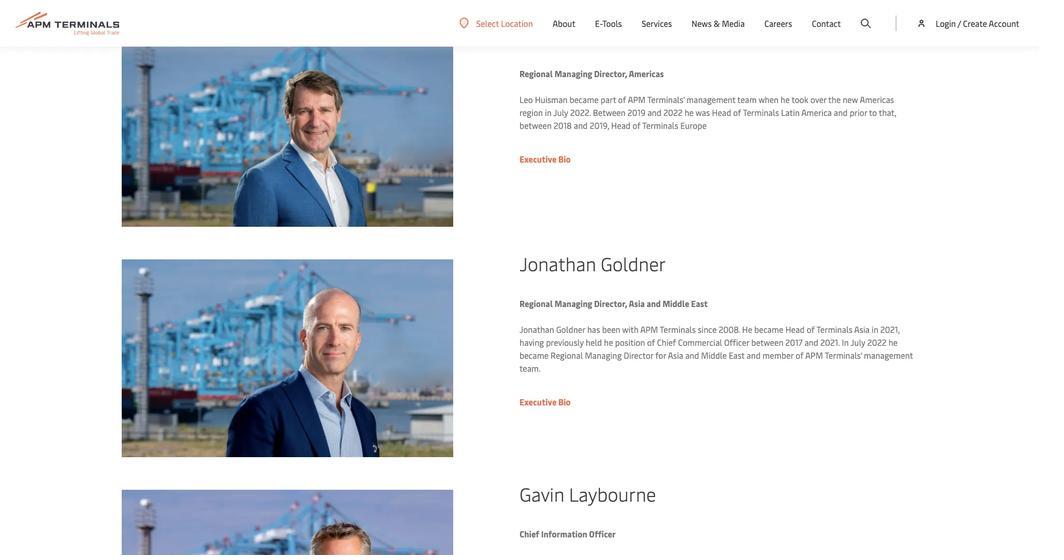 Task type: vqa. For each thing, say whether or not it's contained in the screenshot.
the rightmost Asia
yes



Task type: describe. For each thing, give the bounding box(es) containing it.
region
[[520, 107, 543, 118]]

jonathan for jonathan goldner has been with apm terminals since 2008. he became head of terminals asia in 2021, having previously held he position of chief commercial officer between 2017 and 2021. in july 2022 he became regional managing director for asia and middle east and member of apm terminals' management team.
[[520, 324, 554, 335]]

when
[[759, 94, 779, 105]]

2022 inside leo huisman became part of apm terminals' management team when he took over the new americas region in july 2022. between 2019 and 2022 he was head of terminals latin america and prior to that, between 2018 and 2019, head of terminals europe
[[663, 107, 683, 118]]

previously
[[546, 336, 584, 348]]

2018
[[554, 120, 572, 131]]

apm for jonathan goldner
[[640, 324, 658, 335]]

americas inside leo huisman became part of apm terminals' management team when he took over the new americas region in july 2022. between 2019 and 2022 he was head of terminals latin america and prior to that, between 2018 and 2019, head of terminals europe
[[860, 94, 894, 105]]

america
[[801, 107, 832, 118]]

huisman for leo huisman
[[554, 21, 627, 46]]

july inside jonathan goldner has been with apm terminals since 2008. he became head of terminals asia in 2021, having previously held he position of chief commercial officer between 2017 and 2021. in july 2022 he became regional managing director for asia and middle east and member of apm terminals' management team.
[[851, 336, 865, 348]]

gavin laybourne image
[[122, 490, 453, 555]]

in inside jonathan goldner has been with apm terminals since 2008. he became head of terminals asia in 2021, having previously held he position of chief commercial officer between 2017 and 2021. in july 2022 he became regional managing director for asia and middle east and member of apm terminals' management team.
[[872, 324, 878, 335]]

executive for jonathan
[[520, 396, 557, 407]]

2017
[[785, 336, 803, 348]]

management inside leo huisman became part of apm terminals' management team when he took over the new americas region in july 2022. between 2019 and 2022 he was head of terminals latin america and prior to that, between 2018 and 2019, head of terminals europe
[[686, 94, 736, 105]]

news
[[692, 18, 712, 29]]

executive bio link for jonathan
[[520, 396, 571, 407]]

&
[[714, 18, 720, 29]]

leo for leo huisman became part of apm terminals' management team when he took over the new americas region in july 2022. between 2019 and 2022 he was head of terminals latin america and prior to that, between 2018 and 2019, head of terminals europe
[[520, 94, 533, 105]]

0 horizontal spatial americas
[[629, 68, 664, 79]]

jonathan goldner
[[520, 250, 666, 276]]

between inside jonathan goldner has been with apm terminals since 2008. he became head of terminals asia in 2021, having previously held he position of chief commercial officer between 2017 and 2021. in july 2022 he became regional managing director for asia and middle east and member of apm terminals' management team.
[[751, 336, 783, 348]]

managing for jonathan
[[555, 298, 592, 309]]

director, for goldner
[[594, 298, 627, 309]]

0 horizontal spatial east
[[691, 298, 708, 309]]

gavin laybourne
[[520, 481, 656, 507]]

team.
[[520, 362, 541, 374]]

executive bio for leo
[[520, 153, 571, 165]]

he up europe
[[685, 107, 694, 118]]

position
[[615, 336, 645, 348]]

about
[[553, 18, 575, 29]]

latin
[[781, 107, 800, 118]]

apm for leo huisman
[[628, 94, 646, 105]]

chief inside jonathan goldner has been with apm terminals since 2008. he became head of terminals asia in 2021, having previously held he position of chief commercial officer between 2017 and 2021. in july 2022 he became regional managing director for asia and middle east and member of apm terminals' management team.
[[657, 336, 676, 348]]

2022 inside jonathan goldner has been with apm terminals since 2008. he became head of terminals asia in 2021, having previously held he position of chief commercial officer between 2017 and 2021. in july 2022 he became regional managing director for asia and middle east and member of apm terminals' management team.
[[867, 336, 887, 348]]

0 horizontal spatial asia
[[629, 298, 645, 309]]

member
[[763, 349, 794, 361]]

1 horizontal spatial asia
[[668, 349, 683, 361]]

to
[[869, 107, 877, 118]]

2 vertical spatial became
[[520, 349, 549, 361]]

e-tools
[[595, 18, 622, 29]]

july inside leo huisman became part of apm terminals' management team when he took over the new americas region in july 2022. between 2019 and 2022 he was head of terminals latin america and prior to that, between 2018 and 2019, head of terminals europe
[[553, 107, 568, 118]]

huisman for leo huisman became part of apm terminals' management team when he took over the new americas region in july 2022. between 2019 and 2022 he was head of terminals latin america and prior to that, between 2018 and 2019, head of terminals europe
[[535, 94, 568, 105]]

select location button
[[460, 17, 533, 29]]

account
[[989, 18, 1019, 29]]

2021,
[[880, 324, 900, 335]]

that,
[[879, 107, 896, 118]]

he
[[742, 324, 752, 335]]

2022.
[[570, 107, 591, 118]]

east inside jonathan goldner has been with apm terminals since 2008. he became head of terminals asia in 2021, having previously held he position of chief commercial officer between 2017 and 2021. in july 2022 he became regional managing director for asia and middle east and member of apm terminals' management team.
[[729, 349, 745, 361]]

part
[[601, 94, 616, 105]]

2021.
[[820, 336, 840, 348]]

careers
[[764, 18, 792, 29]]

in
[[842, 336, 849, 348]]

regional managing director, asia and middle east
[[520, 298, 708, 309]]

terminals up commercial
[[660, 324, 696, 335]]

select location
[[476, 17, 533, 29]]

has
[[587, 324, 600, 335]]

contact
[[812, 18, 841, 29]]

login / create account link
[[917, 0, 1019, 47]]

prior
[[850, 107, 867, 118]]

in inside leo huisman became part of apm terminals' management team when he took over the new americas region in july 2022. between 2019 and 2022 he was head of terminals latin america and prior to that, between 2018 and 2019, head of terminals europe
[[545, 107, 552, 118]]

login
[[936, 18, 956, 29]]

new
[[843, 94, 858, 105]]

leo huisman became part of apm terminals' management team when he took over the new americas region in july 2022. between 2019 and 2022 he was head of terminals latin america and prior to that, between 2018 and 2019, head of terminals europe
[[520, 94, 896, 131]]

1 vertical spatial became
[[754, 324, 783, 335]]

was
[[696, 107, 710, 118]]

2008.
[[719, 324, 740, 335]]

terminals up '2021.'
[[816, 324, 853, 335]]

he up latin
[[781, 94, 790, 105]]

since
[[698, 324, 717, 335]]

0 horizontal spatial chief
[[520, 529, 539, 540]]

chief information officer
[[520, 529, 616, 540]]

regional managing director, americas
[[520, 68, 664, 79]]



Task type: locate. For each thing, give the bounding box(es) containing it.
1 executive bio from the top
[[520, 153, 571, 165]]

chief left information
[[520, 529, 539, 540]]

0 vertical spatial executive bio
[[520, 153, 571, 165]]

officer right information
[[589, 529, 616, 540]]

executive bio link down 2018
[[520, 153, 571, 165]]

2 vertical spatial head
[[785, 324, 805, 335]]

goldner for jonathan goldner has been with apm terminals since 2008. he became head of terminals asia in 2021, having previously held he position of chief commercial officer between 2017 and 2021. in july 2022 he became regional managing director for asia and middle east and member of apm terminals' management team.
[[556, 324, 585, 335]]

terminals' inside jonathan goldner has been with apm terminals since 2008. he became head of terminals asia in 2021, having previously held he position of chief commercial officer between 2017 and 2021. in july 2022 he became regional managing director for asia and middle east and member of apm terminals' management team.
[[825, 349, 862, 361]]

0 vertical spatial goldner
[[601, 250, 666, 276]]

2 executive from the top
[[520, 396, 557, 407]]

apm right with
[[640, 324, 658, 335]]

executive bio link down team.
[[520, 396, 571, 407]]

1 vertical spatial in
[[872, 324, 878, 335]]

1 horizontal spatial in
[[872, 324, 878, 335]]

the
[[828, 94, 841, 105]]

1 horizontal spatial head
[[712, 107, 731, 118]]

0 horizontal spatial goldner
[[556, 324, 585, 335]]

0 vertical spatial between
[[520, 120, 552, 131]]

1 horizontal spatial chief
[[657, 336, 676, 348]]

0 vertical spatial leo
[[520, 21, 549, 46]]

1 executive bio link from the top
[[520, 153, 571, 165]]

1 horizontal spatial east
[[729, 349, 745, 361]]

for
[[655, 349, 666, 361]]

he
[[781, 94, 790, 105], [685, 107, 694, 118], [604, 336, 613, 348], [889, 336, 898, 348]]

executive bio down team.
[[520, 396, 571, 407]]

news & media button
[[692, 0, 745, 47]]

director,
[[594, 68, 627, 79], [594, 298, 627, 309]]

e-tools button
[[595, 0, 622, 47]]

having
[[520, 336, 544, 348]]

/
[[958, 18, 961, 29]]

executive for leo
[[520, 153, 557, 165]]

1 vertical spatial asia
[[854, 324, 870, 335]]

head right was
[[712, 107, 731, 118]]

leo huisma image
[[122, 29, 453, 227]]

chief up for
[[657, 336, 676, 348]]

apm inside leo huisman became part of apm terminals' management team when he took over the new americas region in july 2022. between 2019 and 2022 he was head of terminals latin america and prior to that, between 2018 and 2019, head of terminals europe
[[628, 94, 646, 105]]

1 vertical spatial executive bio link
[[520, 396, 571, 407]]

0 vertical spatial americas
[[629, 68, 664, 79]]

2 vertical spatial apm
[[805, 349, 823, 361]]

huisman inside leo huisman became part of apm terminals' management team when he took over the new americas region in july 2022. between 2019 and 2022 he was head of terminals latin america and prior to that, between 2018 and 2019, head of terminals europe
[[535, 94, 568, 105]]

1 vertical spatial officer
[[589, 529, 616, 540]]

0 vertical spatial huisman
[[554, 21, 627, 46]]

east down 2008.
[[729, 349, 745, 361]]

2022
[[663, 107, 683, 118], [867, 336, 887, 348]]

login / create account
[[936, 18, 1019, 29]]

1 vertical spatial regional
[[520, 298, 553, 309]]

1 director, from the top
[[594, 68, 627, 79]]

asia left the 2021,
[[854, 324, 870, 335]]

0 vertical spatial managing
[[555, 68, 592, 79]]

create
[[963, 18, 987, 29]]

1 horizontal spatial officer
[[724, 336, 749, 348]]

0 vertical spatial east
[[691, 298, 708, 309]]

0 vertical spatial head
[[712, 107, 731, 118]]

goldner inside jonathan goldner has been with apm terminals since 2008. he became head of terminals asia in 2021, having previously held he position of chief commercial officer between 2017 and 2021. in july 2022 he became regional managing director for asia and middle east and member of apm terminals' management team.
[[556, 324, 585, 335]]

contact button
[[812, 0, 841, 47]]

jonathan goldner image
[[122, 259, 453, 458]]

director, for huisman
[[594, 68, 627, 79]]

careers button
[[764, 0, 792, 47]]

middle down commercial
[[701, 349, 727, 361]]

1 vertical spatial 2022
[[867, 336, 887, 348]]

2022 up europe
[[663, 107, 683, 118]]

goldner
[[601, 250, 666, 276], [556, 324, 585, 335]]

2019,
[[590, 120, 609, 131]]

took
[[792, 94, 809, 105]]

2 bio from the top
[[558, 396, 571, 407]]

1 vertical spatial director,
[[594, 298, 627, 309]]

regional inside jonathan goldner has been with apm terminals since 2008. he became head of terminals asia in 2021, having previously held he position of chief commercial officer between 2017 and 2021. in july 2022 he became regional managing director for asia and middle east and member of apm terminals' management team.
[[551, 349, 583, 361]]

1 vertical spatial jonathan
[[520, 324, 554, 335]]

july
[[553, 107, 568, 118], [851, 336, 865, 348]]

about button
[[553, 0, 575, 47]]

1 jonathan from the top
[[520, 250, 596, 276]]

director, up been
[[594, 298, 627, 309]]

1 vertical spatial management
[[864, 349, 913, 361]]

1 horizontal spatial goldner
[[601, 250, 666, 276]]

middle up commercial
[[663, 298, 689, 309]]

0 vertical spatial july
[[553, 107, 568, 118]]

head up 2017
[[785, 324, 805, 335]]

commercial
[[678, 336, 722, 348]]

0 vertical spatial terminals'
[[647, 94, 684, 105]]

0 vertical spatial management
[[686, 94, 736, 105]]

0 horizontal spatial became
[[520, 349, 549, 361]]

services button
[[642, 0, 672, 47]]

2 horizontal spatial asia
[[854, 324, 870, 335]]

between inside leo huisman became part of apm terminals' management team when he took over the new americas region in july 2022. between 2019 and 2022 he was head of terminals latin america and prior to that, between 2018 and 2019, head of terminals europe
[[520, 120, 552, 131]]

management down the 2021,
[[864, 349, 913, 361]]

goldner up previously
[[556, 324, 585, 335]]

head inside jonathan goldner has been with apm terminals since 2008. he became head of terminals asia in 2021, having previously held he position of chief commercial officer between 2017 and 2021. in july 2022 he became regional managing director for asia and middle east and member of apm terminals' management team.
[[785, 324, 805, 335]]

2 vertical spatial regional
[[551, 349, 583, 361]]

1 vertical spatial between
[[751, 336, 783, 348]]

0 horizontal spatial management
[[686, 94, 736, 105]]

1 horizontal spatial 2022
[[867, 336, 887, 348]]

terminals' up europe
[[647, 94, 684, 105]]

executive bio link
[[520, 153, 571, 165], [520, 396, 571, 407]]

1 horizontal spatial terminals'
[[825, 349, 862, 361]]

managing
[[555, 68, 592, 79], [555, 298, 592, 309], [585, 349, 622, 361]]

goldner for jonathan goldner
[[601, 250, 666, 276]]

he down been
[[604, 336, 613, 348]]

bio
[[558, 153, 571, 165], [558, 396, 571, 407]]

0 vertical spatial jonathan
[[520, 250, 596, 276]]

information
[[541, 529, 587, 540]]

0 vertical spatial executive
[[520, 153, 557, 165]]

jonathan for jonathan goldner
[[520, 250, 596, 276]]

over
[[811, 94, 826, 105]]

in left the 2021,
[[872, 324, 878, 335]]

jonathan inside jonathan goldner has been with apm terminals since 2008. he became head of terminals asia in 2021, having previously held he position of chief commercial officer between 2017 and 2021. in july 2022 he became regional managing director for asia and middle east and member of apm terminals' management team.
[[520, 324, 554, 335]]

head
[[712, 107, 731, 118], [611, 120, 631, 131], [785, 324, 805, 335]]

leo inside leo huisman became part of apm terminals' management team when he took over the new americas region in july 2022. between 2019 and 2022 he was head of terminals latin america and prior to that, between 2018 and 2019, head of terminals europe
[[520, 94, 533, 105]]

terminals'
[[647, 94, 684, 105], [825, 349, 862, 361]]

director
[[624, 349, 653, 361]]

2 vertical spatial managing
[[585, 349, 622, 361]]

1 horizontal spatial july
[[851, 336, 865, 348]]

between
[[520, 120, 552, 131], [751, 336, 783, 348]]

1 vertical spatial middle
[[701, 349, 727, 361]]

2 jonathan from the top
[[520, 324, 554, 335]]

laybourne
[[569, 481, 656, 507]]

he down the 2021,
[[889, 336, 898, 348]]

with
[[622, 324, 639, 335]]

officer down 2008.
[[724, 336, 749, 348]]

1 executive from the top
[[520, 153, 557, 165]]

bio for leo
[[558, 153, 571, 165]]

2019
[[628, 107, 646, 118]]

americas up to
[[860, 94, 894, 105]]

and
[[648, 107, 661, 118], [834, 107, 848, 118], [574, 120, 588, 131], [647, 298, 661, 309], [805, 336, 818, 348], [685, 349, 699, 361], [747, 349, 761, 361]]

0 vertical spatial officer
[[724, 336, 749, 348]]

regional up the having
[[520, 298, 553, 309]]

apm down '2021.'
[[805, 349, 823, 361]]

leo up "region" at top
[[520, 94, 533, 105]]

east up since
[[691, 298, 708, 309]]

0 vertical spatial regional
[[520, 68, 553, 79]]

news & media
[[692, 18, 745, 29]]

europe
[[680, 120, 707, 131]]

asia right for
[[668, 349, 683, 361]]

regional for jonathan
[[520, 298, 553, 309]]

2 executive bio from the top
[[520, 396, 571, 407]]

executive bio down 2018
[[520, 153, 571, 165]]

managing up has
[[555, 298, 592, 309]]

1 vertical spatial goldner
[[556, 324, 585, 335]]

apm up 2019
[[628, 94, 646, 105]]

july up 2018
[[553, 107, 568, 118]]

1 horizontal spatial management
[[864, 349, 913, 361]]

gavin
[[520, 481, 564, 507]]

1 vertical spatial bio
[[558, 396, 571, 407]]

1 vertical spatial east
[[729, 349, 745, 361]]

2022 down the 2021,
[[867, 336, 887, 348]]

americas
[[629, 68, 664, 79], [860, 94, 894, 105]]

0 vertical spatial chief
[[657, 336, 676, 348]]

terminals down 2019
[[642, 120, 678, 131]]

apm
[[628, 94, 646, 105], [640, 324, 658, 335], [805, 349, 823, 361]]

media
[[722, 18, 745, 29]]

2 leo from the top
[[520, 94, 533, 105]]

1 vertical spatial managing
[[555, 298, 592, 309]]

held
[[586, 336, 602, 348]]

1 vertical spatial chief
[[520, 529, 539, 540]]

leo left the about
[[520, 21, 549, 46]]

leo
[[520, 21, 549, 46], [520, 94, 533, 105]]

services
[[642, 18, 672, 29]]

of
[[618, 94, 626, 105], [733, 107, 741, 118], [633, 120, 641, 131], [807, 324, 815, 335], [647, 336, 655, 348], [796, 349, 804, 361]]

been
[[602, 324, 620, 335]]

between
[[593, 107, 626, 118]]

1 vertical spatial apm
[[640, 324, 658, 335]]

terminals
[[743, 107, 779, 118], [642, 120, 678, 131], [660, 324, 696, 335], [816, 324, 853, 335]]

2 executive bio link from the top
[[520, 396, 571, 407]]

between down "region" at top
[[520, 120, 552, 131]]

terminals down when
[[743, 107, 779, 118]]

0 horizontal spatial between
[[520, 120, 552, 131]]

location
[[501, 17, 533, 29]]

0 vertical spatial middle
[[663, 298, 689, 309]]

became up the 2022. at right
[[570, 94, 599, 105]]

1 vertical spatial july
[[851, 336, 865, 348]]

1 vertical spatial huisman
[[535, 94, 568, 105]]

0 horizontal spatial july
[[553, 107, 568, 118]]

managing down held
[[585, 349, 622, 361]]

goldner up regional managing director, asia and middle east
[[601, 250, 666, 276]]

0 vertical spatial director,
[[594, 68, 627, 79]]

leo for leo huisman
[[520, 21, 549, 46]]

asia up with
[[629, 298, 645, 309]]

1 vertical spatial leo
[[520, 94, 533, 105]]

became down the having
[[520, 349, 549, 361]]

in
[[545, 107, 552, 118], [872, 324, 878, 335]]

terminals' down the in at the bottom
[[825, 349, 862, 361]]

managing inside jonathan goldner has been with apm terminals since 2008. he became head of terminals asia in 2021, having previously held he position of chief commercial officer between 2017 and 2021. in july 2022 he became regional managing director for asia and middle east and member of apm terminals' management team.
[[585, 349, 622, 361]]

2 horizontal spatial became
[[754, 324, 783, 335]]

middle
[[663, 298, 689, 309], [701, 349, 727, 361]]

0 horizontal spatial middle
[[663, 298, 689, 309]]

executive bio
[[520, 153, 571, 165], [520, 396, 571, 407]]

in right "region" at top
[[545, 107, 552, 118]]

team
[[737, 94, 757, 105]]

2 horizontal spatial head
[[785, 324, 805, 335]]

director, up part
[[594, 68, 627, 79]]

e-
[[595, 18, 602, 29]]

executive
[[520, 153, 557, 165], [520, 396, 557, 407]]

1 horizontal spatial americas
[[860, 94, 894, 105]]

head down between on the top of the page
[[611, 120, 631, 131]]

2 vertical spatial asia
[[668, 349, 683, 361]]

became right he
[[754, 324, 783, 335]]

executive bio link for leo
[[520, 153, 571, 165]]

jonathan goldner has been with apm terminals since 2008. he became head of terminals asia in 2021, having previously held he position of chief commercial officer between 2017 and 2021. in july 2022 he became regional managing director for asia and middle east and member of apm terminals' management team.
[[520, 324, 913, 374]]

0 vertical spatial bio
[[558, 153, 571, 165]]

1 horizontal spatial between
[[751, 336, 783, 348]]

bio for jonathan
[[558, 396, 571, 407]]

executive down 2018
[[520, 153, 557, 165]]

0 horizontal spatial officer
[[589, 529, 616, 540]]

management
[[686, 94, 736, 105], [864, 349, 913, 361]]

0 horizontal spatial in
[[545, 107, 552, 118]]

0 horizontal spatial terminals'
[[647, 94, 684, 105]]

asia
[[629, 298, 645, 309], [854, 324, 870, 335], [668, 349, 683, 361]]

management up was
[[686, 94, 736, 105]]

1 vertical spatial head
[[611, 120, 631, 131]]

july right the in at the bottom
[[851, 336, 865, 348]]

1 vertical spatial executive bio
[[520, 396, 571, 407]]

between up member
[[751, 336, 783, 348]]

officer inside jonathan goldner has been with apm terminals since 2008. he became head of terminals asia in 2021, having previously held he position of chief commercial officer between 2017 and 2021. in july 2022 he became regional managing director for asia and middle east and member of apm terminals' management team.
[[724, 336, 749, 348]]

select
[[476, 17, 499, 29]]

0 horizontal spatial 2022
[[663, 107, 683, 118]]

0 vertical spatial became
[[570, 94, 599, 105]]

0 vertical spatial in
[[545, 107, 552, 118]]

became inside leo huisman became part of apm terminals' management team when he took over the new americas region in july 2022. between 2019 and 2022 he was head of terminals latin america and prior to that, between 2018 and 2019, head of terminals europe
[[570, 94, 599, 105]]

executive bio for jonathan
[[520, 396, 571, 407]]

1 vertical spatial terminals'
[[825, 349, 862, 361]]

management inside jonathan goldner has been with apm terminals since 2008. he became head of terminals asia in 2021, having previously held he position of chief commercial officer between 2017 and 2021. in july 2022 he became regional managing director for asia and middle east and member of apm terminals' management team.
[[864, 349, 913, 361]]

1 vertical spatial americas
[[860, 94, 894, 105]]

regional down previously
[[551, 349, 583, 361]]

0 horizontal spatial head
[[611, 120, 631, 131]]

0 vertical spatial apm
[[628, 94, 646, 105]]

1 bio from the top
[[558, 153, 571, 165]]

1 horizontal spatial middle
[[701, 349, 727, 361]]

became
[[570, 94, 599, 105], [754, 324, 783, 335], [520, 349, 549, 361]]

regional for leo
[[520, 68, 553, 79]]

0 vertical spatial 2022
[[663, 107, 683, 118]]

2 director, from the top
[[594, 298, 627, 309]]

1 vertical spatial executive
[[520, 396, 557, 407]]

0 vertical spatial asia
[[629, 298, 645, 309]]

officer
[[724, 336, 749, 348], [589, 529, 616, 540]]

leo huisman
[[520, 21, 627, 46]]

terminals' inside leo huisman became part of apm terminals' management team when he took over the new americas region in july 2022. between 2019 and 2022 he was head of terminals latin america and prior to that, between 2018 and 2019, head of terminals europe
[[647, 94, 684, 105]]

middle inside jonathan goldner has been with apm terminals since 2008. he became head of terminals asia in 2021, having previously held he position of chief commercial officer between 2017 and 2021. in july 2022 he became regional managing director for asia and middle east and member of apm terminals' management team.
[[701, 349, 727, 361]]

tools
[[602, 18, 622, 29]]

managing for leo
[[555, 68, 592, 79]]

managing up the 2022. at right
[[555, 68, 592, 79]]

executive down team.
[[520, 396, 557, 407]]

0 vertical spatial executive bio link
[[520, 153, 571, 165]]

1 horizontal spatial became
[[570, 94, 599, 105]]

regional up "region" at top
[[520, 68, 553, 79]]

1 leo from the top
[[520, 21, 549, 46]]

americas up 2019
[[629, 68, 664, 79]]

chief
[[657, 336, 676, 348], [520, 529, 539, 540]]



